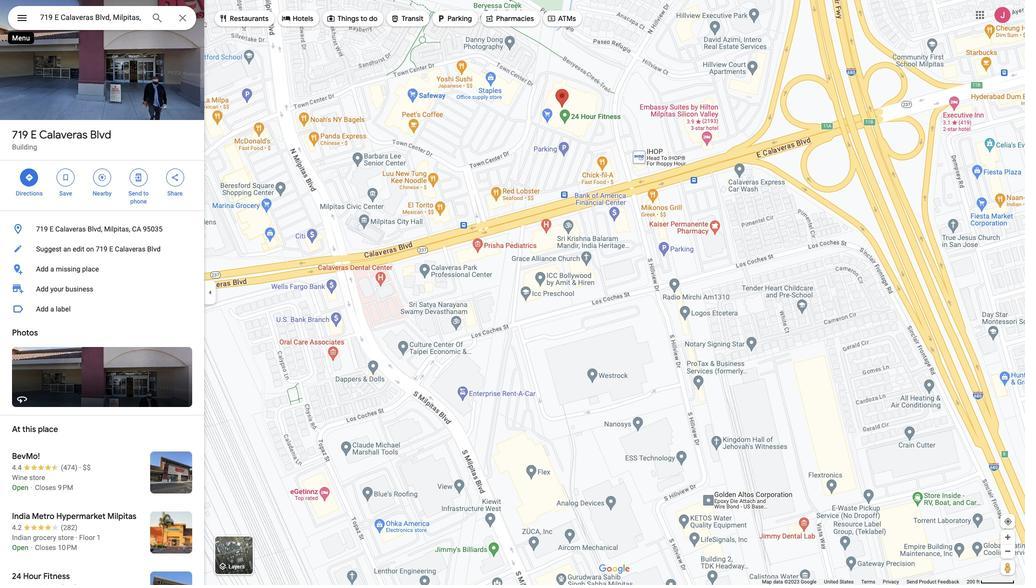 Task type: locate. For each thing, give the bounding box(es) containing it.
719 right on
[[96, 245, 108, 253]]

business
[[66, 285, 93, 293]]

1 vertical spatial e
[[50, 225, 54, 233]]

2 vertical spatial 719
[[96, 245, 108, 253]]

blvd up 
[[90, 128, 111, 142]]

0 horizontal spatial send
[[128, 190, 142, 197]]

add a label
[[36, 306, 71, 314]]

1 vertical spatial closes
[[35, 544, 56, 552]]

send for send to phone
[[128, 190, 142, 197]]

1 horizontal spatial store
[[58, 534, 74, 542]]

1 open from the top
[[12, 484, 28, 492]]

©2023
[[785, 580, 800, 585]]

missing
[[56, 265, 80, 273]]

a left label
[[50, 306, 54, 314]]

add
[[36, 265, 49, 273], [36, 285, 49, 293], [36, 306, 49, 314]]

place
[[82, 265, 99, 273], [38, 425, 58, 435]]

indian
[[12, 534, 31, 542]]


[[327, 13, 336, 24]]

to inside send to phone
[[143, 190, 149, 197]]

0 horizontal spatial ·
[[76, 534, 77, 542]]

product
[[920, 580, 937, 585]]

200 ft button
[[967, 580, 1015, 585]]

4.2 stars 282 reviews image
[[12, 523, 77, 533]]

e down milpitas,
[[109, 245, 113, 253]]

blvd down 95035
[[147, 245, 161, 253]]

719 up building
[[12, 128, 28, 142]]

719 e calaveras blvd building
[[12, 128, 111, 151]]

1 vertical spatial send
[[907, 580, 918, 585]]

· inside indian grocery store · floor 1 open ⋅ closes 10 pm
[[76, 534, 77, 542]]

e inside 719 e calaveras blvd building
[[31, 128, 37, 142]]

india
[[12, 512, 30, 522]]

1 horizontal spatial place
[[82, 265, 99, 273]]

store inside indian grocery store · floor 1 open ⋅ closes 10 pm
[[58, 534, 74, 542]]

1 vertical spatial add
[[36, 285, 49, 293]]

parking
[[448, 14, 472, 23]]

send inside button
[[907, 580, 918, 585]]

e up building
[[31, 128, 37, 142]]


[[25, 172, 34, 183]]

0 vertical spatial place
[[82, 265, 99, 273]]

0 vertical spatial closes
[[35, 484, 56, 492]]

e up suggest in the left of the page
[[50, 225, 54, 233]]

1 vertical spatial to
[[143, 190, 149, 197]]

blvd inside button
[[147, 245, 161, 253]]

to
[[361, 14, 368, 23], [143, 190, 149, 197]]

open inside indian grocery store · floor 1 open ⋅ closes 10 pm
[[12, 544, 28, 552]]

1 vertical spatial calaveras
[[55, 225, 86, 233]]


[[98, 172, 107, 183]]

open down indian
[[12, 544, 28, 552]]

e for blvd,
[[50, 225, 54, 233]]

a left missing
[[50, 265, 54, 273]]

e
[[31, 128, 37, 142], [50, 225, 54, 233], [109, 245, 113, 253]]

calaveras up an
[[55, 225, 86, 233]]

hour
[[23, 572, 41, 582]]

blvd inside 719 e calaveras blvd building
[[90, 128, 111, 142]]

calaveras down ca
[[115, 245, 146, 253]]

⋅ down 4.4 stars 474 reviews image
[[30, 484, 33, 492]]


[[219, 13, 228, 24]]

1 ⋅ from the top
[[30, 484, 33, 492]]

closes
[[35, 484, 56, 492], [35, 544, 56, 552]]

1 vertical spatial open
[[12, 544, 28, 552]]

· left floor
[[76, 534, 77, 542]]

building
[[12, 143, 37, 151]]

store down 4.4 stars 474 reviews image
[[29, 474, 45, 482]]

0 vertical spatial a
[[50, 265, 54, 273]]

200
[[967, 580, 976, 585]]

place down on
[[82, 265, 99, 273]]

0 horizontal spatial store
[[29, 474, 45, 482]]


[[61, 172, 70, 183]]

an
[[63, 245, 71, 253]]

719
[[12, 128, 28, 142], [36, 225, 48, 233], [96, 245, 108, 253]]

restaurants
[[230, 14, 269, 23]]

None field
[[40, 12, 143, 24]]

add down suggest in the left of the page
[[36, 265, 49, 273]]

2 closes from the top
[[35, 544, 56, 552]]

2 horizontal spatial e
[[109, 245, 113, 253]]

1 closes from the top
[[35, 484, 56, 492]]

2 a from the top
[[50, 306, 54, 314]]

suggest an edit on 719 e calaveras blvd button
[[0, 239, 204, 259]]

store up 10 pm
[[58, 534, 74, 542]]

map
[[762, 580, 772, 585]]

india metro hypermarket milpitas
[[12, 512, 137, 522]]

1 vertical spatial a
[[50, 306, 54, 314]]

blvd,
[[88, 225, 102, 233]]

719 e calaveras blvd main content
[[0, 0, 204, 586]]

milpitas,
[[104, 225, 130, 233]]

· left the price: moderate image
[[79, 464, 81, 472]]

2 ⋅ from the top
[[30, 544, 33, 552]]

2 open from the top
[[12, 544, 28, 552]]

data
[[774, 580, 784, 585]]

a
[[50, 265, 54, 273], [50, 306, 54, 314]]

place right this
[[38, 425, 58, 435]]


[[16, 11, 28, 25]]

united
[[825, 580, 839, 585]]

0 vertical spatial ⋅
[[30, 484, 33, 492]]

add left label
[[36, 306, 49, 314]]

1 horizontal spatial ·
[[79, 464, 81, 472]]

e inside the '719 e calaveras blvd, milpitas, ca 95035' button
[[50, 225, 54, 233]]

layers
[[229, 565, 245, 571]]

3 add from the top
[[36, 306, 49, 314]]

719 for blvd,
[[36, 225, 48, 233]]

0 vertical spatial send
[[128, 190, 142, 197]]


[[485, 13, 494, 24]]

2 add from the top
[[36, 285, 49, 293]]

1 add from the top
[[36, 265, 49, 273]]

privacy
[[883, 580, 900, 585]]

footer
[[762, 579, 967, 586]]

⋅ down indian
[[30, 544, 33, 552]]

0 horizontal spatial place
[[38, 425, 58, 435]]

to up phone
[[143, 190, 149, 197]]

1 vertical spatial store
[[58, 534, 74, 542]]

1 vertical spatial 719
[[36, 225, 48, 233]]

1 horizontal spatial 719
[[36, 225, 48, 233]]

send product feedback button
[[907, 579, 960, 586]]

add for add a label
[[36, 306, 49, 314]]

send up phone
[[128, 190, 142, 197]]

1 horizontal spatial blvd
[[147, 245, 161, 253]]

4.4 stars 474 reviews image
[[12, 463, 77, 473]]

(282)
[[61, 524, 77, 532]]

719 inside 719 e calaveras blvd building
[[12, 128, 28, 142]]

none field inside '719 e calaveras blvd, milpitas, ca 95035' field
[[40, 12, 143, 24]]

0 vertical spatial ·
[[79, 464, 81, 472]]

open
[[12, 484, 28, 492], [12, 544, 28, 552]]

to left 'do'
[[361, 14, 368, 23]]

719 up suggest in the left of the page
[[36, 225, 48, 233]]

0 vertical spatial blvd
[[90, 128, 111, 142]]

calaveras up 
[[39, 128, 88, 142]]

2 vertical spatial add
[[36, 306, 49, 314]]

1 vertical spatial place
[[38, 425, 58, 435]]

200 ft
[[967, 580, 980, 585]]

(474)
[[61, 464, 77, 472]]

closes down grocery
[[35, 544, 56, 552]]

0 vertical spatial add
[[36, 265, 49, 273]]

feedback
[[938, 580, 960, 585]]

calaveras for blvd
[[39, 128, 88, 142]]

blvd
[[90, 128, 111, 142], [147, 245, 161, 253]]

·
[[79, 464, 81, 472], [76, 534, 77, 542]]

 things to do
[[327, 13, 378, 24]]

0 horizontal spatial to
[[143, 190, 149, 197]]

calaveras for blvd,
[[55, 225, 86, 233]]

indian grocery store · floor 1 open ⋅ closes 10 pm
[[12, 534, 101, 552]]

calaveras inside the '719 e calaveras blvd, milpitas, ca 95035' button
[[55, 225, 86, 233]]

2 vertical spatial calaveras
[[115, 245, 146, 253]]

google maps element
[[0, 0, 1026, 586]]

0 vertical spatial calaveras
[[39, 128, 88, 142]]

0 horizontal spatial 719
[[12, 128, 28, 142]]

store
[[29, 474, 45, 482], [58, 534, 74, 542]]

footer containing map data ©2023 google
[[762, 579, 967, 586]]

2 vertical spatial e
[[109, 245, 113, 253]]

1 vertical spatial ·
[[76, 534, 77, 542]]


[[437, 13, 446, 24]]

0 vertical spatial store
[[29, 474, 45, 482]]

 transit
[[391, 13, 424, 24]]

1 horizontal spatial to
[[361, 14, 368, 23]]

4.2
[[12, 524, 22, 532]]

0 vertical spatial open
[[12, 484, 28, 492]]

0 vertical spatial e
[[31, 128, 37, 142]]

0 horizontal spatial e
[[31, 128, 37, 142]]

1 horizontal spatial e
[[50, 225, 54, 233]]

send inside send to phone
[[128, 190, 142, 197]]

1 horizontal spatial send
[[907, 580, 918, 585]]

closes left 9 pm
[[35, 484, 56, 492]]

send to phone
[[128, 190, 149, 205]]

3.6 stars 218 reviews image
[[12, 583, 77, 586]]

· $$
[[79, 464, 91, 472]]

719 e calaveras blvd, milpitas, ca 95035 button
[[0, 219, 204, 239]]

atms
[[558, 14, 576, 23]]

⋅
[[30, 484, 33, 492], [30, 544, 33, 552]]

add left 'your'
[[36, 285, 49, 293]]

send left product
[[907, 580, 918, 585]]

e for blvd
[[31, 128, 37, 142]]

directions
[[16, 190, 43, 197]]

0 horizontal spatial blvd
[[90, 128, 111, 142]]

1 vertical spatial ⋅
[[30, 544, 33, 552]]

1 a from the top
[[50, 265, 54, 273]]

send
[[128, 190, 142, 197], [907, 580, 918, 585]]

map data ©2023 google
[[762, 580, 817, 585]]

0 vertical spatial 719
[[12, 128, 28, 142]]


[[282, 13, 291, 24]]

0 vertical spatial to
[[361, 14, 368, 23]]

add a missing place button
[[0, 259, 204, 279]]

open down wine
[[12, 484, 28, 492]]

1 vertical spatial blvd
[[147, 245, 161, 253]]

calaveras inside 719 e calaveras blvd building
[[39, 128, 88, 142]]



Task type: vqa. For each thing, say whether or not it's contained in the screenshot.


Task type: describe. For each thing, give the bounding box(es) containing it.
⋅ inside indian grocery store · floor 1 open ⋅ closes 10 pm
[[30, 544, 33, 552]]

 parking
[[437, 13, 472, 24]]

 button
[[8, 6, 36, 32]]

google account: james peterson  
(james.peterson1902@gmail.com) image
[[995, 7, 1011, 23]]

edit
[[73, 245, 84, 253]]

closes inside 'wine store open ⋅ closes 9 pm'
[[35, 484, 56, 492]]

24 hour fitness link
[[0, 564, 204, 586]]

your
[[50, 285, 64, 293]]

 hotels
[[282, 13, 314, 24]]


[[134, 172, 143, 183]]

2 horizontal spatial 719
[[96, 245, 108, 253]]

a for missing
[[50, 265, 54, 273]]

24 hour fitness
[[12, 572, 70, 582]]

10 pm
[[58, 544, 77, 552]]

save
[[59, 190, 72, 197]]

on
[[86, 245, 94, 253]]

closes inside indian grocery store · floor 1 open ⋅ closes 10 pm
[[35, 544, 56, 552]]

floor
[[79, 534, 95, 542]]

4.4
[[12, 464, 22, 472]]

$$
[[83, 464, 91, 472]]


[[391, 13, 400, 24]]

 restaurants
[[219, 13, 269, 24]]

95035
[[143, 225, 163, 233]]

grocery
[[33, 534, 56, 542]]

google
[[801, 580, 817, 585]]

add your business
[[36, 285, 93, 293]]

united states button
[[825, 579, 854, 586]]

store inside 'wine store open ⋅ closes 9 pm'
[[29, 474, 45, 482]]

ft
[[977, 580, 980, 585]]

privacy button
[[883, 579, 900, 586]]

place inside button
[[82, 265, 99, 273]]

milpitas
[[107, 512, 137, 522]]

united states
[[825, 580, 854, 585]]

actions for 719 e calaveras blvd region
[[0, 161, 204, 211]]

hypermarket
[[56, 512, 106, 522]]

nearby
[[93, 190, 112, 197]]

add for add your business
[[36, 285, 49, 293]]

⋅ inside 'wine store open ⋅ closes 9 pm'
[[30, 484, 33, 492]]

 search field
[[8, 6, 196, 32]]

ca
[[132, 225, 141, 233]]

zoom out image
[[1005, 548, 1012, 556]]

send for send product feedback
[[907, 580, 918, 585]]

share
[[167, 190, 183, 197]]

phone
[[130, 198, 147, 205]]

photos
[[12, 329, 38, 339]]

e inside suggest an edit on 719 e calaveras blvd button
[[109, 245, 113, 253]]

send product feedback
[[907, 580, 960, 585]]

label
[[56, 306, 71, 314]]

price: moderate image
[[83, 464, 91, 472]]

9 pm
[[58, 484, 73, 492]]

at this place
[[12, 425, 58, 435]]

things
[[338, 14, 359, 23]]

footer inside google maps element
[[762, 579, 967, 586]]

suggest
[[36, 245, 62, 253]]


[[171, 172, 180, 183]]

fitness
[[43, 572, 70, 582]]

transit
[[402, 14, 424, 23]]

metro
[[32, 512, 54, 522]]

suggest an edit on 719 e calaveras blvd
[[36, 245, 161, 253]]

add for add a missing place
[[36, 265, 49, 273]]

a for label
[[50, 306, 54, 314]]

719 e calaveras blvd, milpitas, ca 95035
[[36, 225, 163, 233]]

hotels
[[293, 14, 314, 23]]

719 for blvd
[[12, 128, 28, 142]]

do
[[369, 14, 378, 23]]

24
[[12, 572, 21, 582]]

terms button
[[862, 579, 876, 586]]

collapse side panel image
[[205, 287, 216, 299]]

add a label button
[[0, 300, 204, 320]]

states
[[840, 580, 854, 585]]


[[547, 13, 556, 24]]

wine store open ⋅ closes 9 pm
[[12, 474, 73, 492]]

at
[[12, 425, 20, 435]]

pharmacies
[[496, 14, 534, 23]]

show street view coverage image
[[1001, 561, 1016, 576]]

this
[[22, 425, 36, 435]]

add your business link
[[0, 279, 204, 300]]

wine
[[12, 474, 28, 482]]

to inside  things to do
[[361, 14, 368, 23]]

bevmo!
[[12, 452, 40, 462]]

show your location image
[[1004, 518, 1013, 527]]

719 E Calaveras Blvd, Milpitas, CA 95035 field
[[8, 6, 196, 30]]

1
[[97, 534, 101, 542]]

 atms
[[547, 13, 576, 24]]

terms
[[862, 580, 876, 585]]

zoom in image
[[1005, 534, 1012, 542]]

calaveras inside suggest an edit on 719 e calaveras blvd button
[[115, 245, 146, 253]]

open inside 'wine store open ⋅ closes 9 pm'
[[12, 484, 28, 492]]



